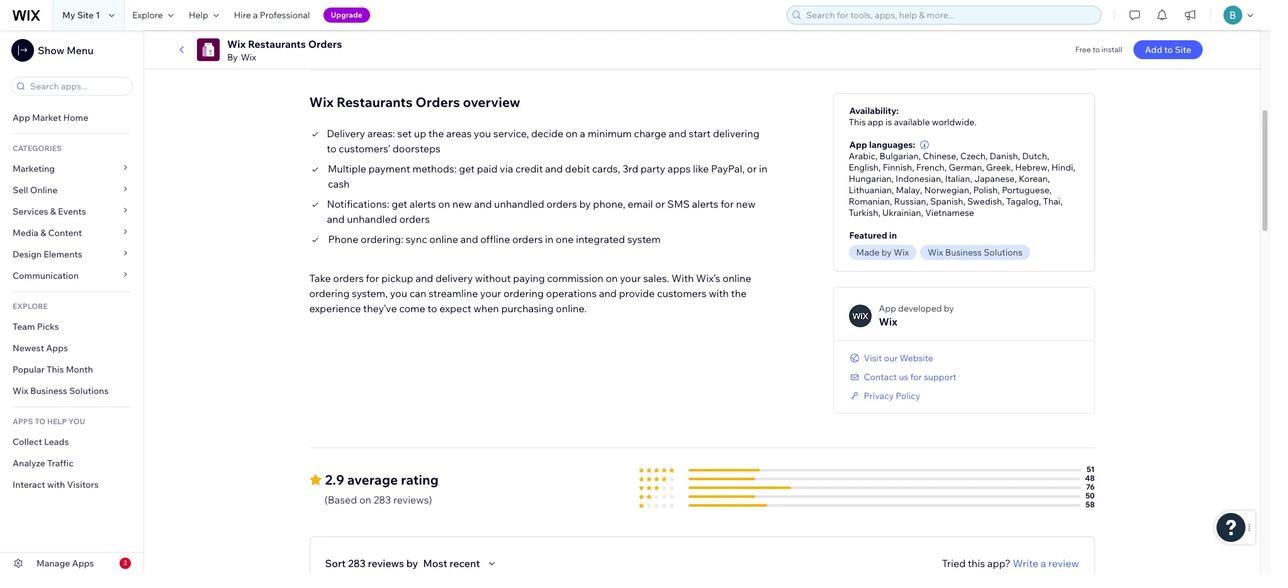 Task type: describe. For each thing, give the bounding box(es) containing it.
with inside take orders for pickup and delivery without paying commission on your sales. with wix's online ordering system, you can streamline your ordering operations and provide customers with the experience they've come to expect when purchasing online.
[[709, 287, 729, 300]]

in inside multiple payment methods: get paid via credit and debit cards, 3rd party apps like paypal, or in cash
[[760, 162, 768, 175]]

made by wix link
[[849, 245, 921, 260]]

interact
[[13, 479, 45, 491]]

languages:
[[870, 139, 916, 150]]

multiple
[[328, 162, 366, 175]]

phone,
[[593, 198, 626, 210]]

with
[[672, 272, 694, 284]]

privacy
[[864, 390, 894, 402]]

party
[[641, 162, 666, 175]]

you
[[68, 417, 85, 426]]

finnish
[[883, 162, 913, 173]]

show
[[38, 44, 64, 57]]

online inside take orders for pickup and delivery without paying commission on your sales. with wix's online ordering system, you can streamline your ordering operations and provide customers with the experience they've come to expect when purchasing online.
[[723, 272, 752, 284]]

tried this app? write a review
[[943, 557, 1080, 570]]

dutch
[[1023, 150, 1048, 162]]

0 horizontal spatial your
[[481, 287, 502, 300]]

a inside "delivery areas: set up the areas you service, decide on a minimum charge and start delivering to customers' doorsteps"
[[580, 127, 586, 140]]

come
[[399, 302, 426, 315]]

minimum
[[588, 127, 632, 140]]

home
[[63, 112, 88, 123]]

privacy policy
[[864, 390, 921, 402]]

for inside notifications:  get alerts on new and unhandled orders by phone, email or sms alerts for new and unhandled orders
[[721, 198, 734, 210]]

show menu button
[[11, 39, 94, 62]]

0 horizontal spatial in
[[545, 233, 554, 245]]

integrated
[[576, 233, 625, 245]]

to right free at top right
[[1093, 45, 1101, 54]]

purchasing
[[502, 302, 554, 315]]

communication link
[[0, 265, 144, 287]]

orders down notifications:  get alerts on new and unhandled orders by phone, email or sms alerts for new and unhandled orders
[[513, 233, 543, 245]]

on inside take orders for pickup and delivery without paying commission on your sales. with wix's online ordering system, you can streamline your ordering operations and provide customers with the experience they've come to expect when purchasing online.
[[606, 272, 618, 284]]

provide
[[619, 287, 655, 300]]

business for the left wix business solutions link
[[30, 385, 67, 397]]

system
[[628, 233, 661, 245]]

wix down featured in
[[894, 247, 910, 258]]

without
[[475, 272, 511, 284]]

by left most
[[407, 557, 418, 570]]

and inside "delivery areas: set up the areas you service, decide on a minimum charge and start delivering to customers' doorsteps"
[[669, 127, 687, 140]]

sms
[[668, 198, 690, 210]]

delivery
[[436, 272, 473, 284]]

51
[[1087, 465, 1095, 474]]

vietnamese
[[926, 207, 975, 218]]

decide
[[532, 127, 564, 140]]

1 ordering from the left
[[310, 287, 350, 300]]

paying
[[513, 272, 545, 284]]

english
[[849, 162, 879, 173]]

hire a professional link
[[227, 0, 318, 30]]

areas:
[[368, 127, 395, 140]]

indonesian
[[896, 173, 942, 184]]

worldwide.
[[932, 116, 977, 128]]

swedish
[[968, 196, 1003, 207]]

available
[[895, 116, 930, 128]]

via
[[500, 162, 513, 175]]

76
[[1087, 482, 1095, 492]]

free
[[1076, 45, 1092, 54]]

team picks link
[[0, 316, 144, 338]]

and down paid
[[474, 198, 492, 210]]

app for app developed by wix
[[879, 303, 897, 314]]

Search apps... field
[[26, 77, 128, 95]]

arabic
[[849, 150, 876, 162]]

visit our website
[[864, 352, 934, 364]]

collect leads link
[[0, 431, 144, 453]]

install
[[1102, 45, 1123, 54]]

romanian
[[849, 196, 890, 207]]

developed by wix image
[[849, 305, 872, 327]]

and left provide
[[599, 287, 617, 300]]

the inside take orders for pickup and delivery without paying commission on your sales. with wix's online ordering system, you can streamline your ordering operations and provide customers with the experience they've come to expect when purchasing online.
[[732, 287, 747, 300]]

spanish
[[931, 196, 964, 207]]

the inside "delivery areas: set up the areas you service, decide on a minimum charge and start delivering to customers' doorsteps"
[[429, 127, 444, 140]]

this for availability:
[[849, 116, 866, 128]]

cash
[[328, 177, 350, 190]]

& for content
[[40, 227, 46, 239]]

solutions for right wix business solutions link
[[984, 247, 1023, 258]]

free to install
[[1076, 45, 1123, 54]]

2 vertical spatial a
[[1041, 557, 1047, 570]]

explore
[[13, 302, 48, 311]]

interact with visitors link
[[0, 474, 144, 496]]

notifications:
[[327, 198, 390, 210]]

add to site button
[[1134, 40, 1203, 59]]

0 horizontal spatial site
[[77, 9, 94, 21]]

month
[[66, 364, 93, 375]]

notifications:  get alerts on new and unhandled orders by phone, email or sms alerts for new and unhandled orders
[[327, 198, 756, 225]]

and up can
[[416, 272, 433, 284]]

media & content link
[[0, 222, 144, 244]]

wix up delivery
[[310, 94, 334, 110]]

set
[[398, 127, 412, 140]]

methods:
[[413, 162, 457, 175]]

& for events
[[50, 206, 56, 217]]

1 vertical spatial 283
[[348, 557, 366, 570]]

visit our website link
[[849, 352, 934, 364]]

marketing link
[[0, 158, 144, 179]]

one
[[556, 233, 574, 245]]

menu
[[67, 44, 94, 57]]

ordering:
[[361, 233, 404, 245]]

wix business solutions for right wix business solutions link
[[928, 247, 1023, 258]]

most
[[423, 557, 448, 570]]

upgrade
[[331, 10, 363, 20]]

turkish
[[849, 207, 879, 218]]

1 horizontal spatial your
[[620, 272, 641, 284]]

availability: this app is available worldwide.
[[849, 105, 977, 128]]

doorsteps
[[393, 142, 441, 155]]

take orders for pickup and delivery without paying commission on your sales. with wix's online ordering system, you can streamline your ordering operations and provide customers with the experience they've come to expect when purchasing online.
[[310, 272, 752, 315]]

wix up by
[[227, 38, 246, 50]]

orders for wix restaurants orders by wix
[[308, 38, 342, 50]]

content
[[48, 227, 82, 239]]

review
[[1049, 557, 1080, 570]]

restaurants for wix restaurants orders by wix
[[248, 38, 306, 50]]

customers
[[657, 287, 707, 300]]

thai
[[1044, 196, 1061, 207]]

you inside "delivery areas: set up the areas you service, decide on a minimum charge and start delivering to customers' doorsteps"
[[474, 127, 491, 140]]

contact us for support
[[864, 371, 957, 383]]

by
[[227, 52, 238, 63]]

app for app languages:
[[850, 139, 868, 150]]

restaurants for wix restaurants orders overview
[[337, 94, 413, 110]]

and up phone
[[327, 213, 345, 225]]

or inside notifications:  get alerts on new and unhandled orders by phone, email or sms alerts for new and unhandled orders
[[656, 198, 665, 210]]

site inside button
[[1176, 44, 1192, 55]]

areas
[[447, 127, 472, 140]]

experience
[[310, 302, 361, 315]]

app for app market home
[[13, 112, 30, 123]]

analyze traffic link
[[0, 453, 144, 474]]

2 horizontal spatial in
[[890, 230, 897, 241]]

with inside interact with visitors link
[[47, 479, 65, 491]]

wix business solutions for the left wix business solutions link
[[13, 385, 109, 397]]

upgrade button
[[323, 8, 370, 23]]

add to site
[[1146, 44, 1192, 55]]

get inside notifications:  get alerts on new and unhandled orders by phone, email or sms alerts for new and unhandled orders
[[392, 198, 408, 210]]



Task type: vqa. For each thing, say whether or not it's contained in the screenshot.
debit
yes



Task type: locate. For each thing, give the bounding box(es) containing it.
1 vertical spatial you
[[390, 287, 407, 300]]

1 horizontal spatial orders
[[416, 94, 460, 110]]

0 horizontal spatial this
[[47, 364, 64, 375]]

for down 'paypal,'
[[721, 198, 734, 210]]

0 vertical spatial apps
[[46, 343, 68, 354]]

1 horizontal spatial online
[[723, 272, 752, 284]]

on down average
[[360, 493, 372, 506]]

0 vertical spatial business
[[946, 247, 982, 258]]

made
[[857, 247, 880, 258]]

0 vertical spatial with
[[709, 287, 729, 300]]

0 vertical spatial the
[[429, 127, 444, 140]]

0 vertical spatial &
[[50, 206, 56, 217]]

orders down 'upgrade' button
[[308, 38, 342, 50]]

bulgarian
[[880, 150, 919, 162]]

wix business solutions link down vietnamese
[[921, 245, 1034, 260]]

chinese
[[923, 150, 957, 162]]

you down 'pickup'
[[390, 287, 407, 300]]

to inside take orders for pickup and delivery without paying commission on your sales. with wix's online ordering system, you can streamline your ordering operations and provide customers with the experience they've come to expect when purchasing online.
[[428, 302, 438, 315]]

apps for newest apps
[[46, 343, 68, 354]]

site
[[77, 9, 94, 21], [1176, 44, 1192, 55]]

0 vertical spatial site
[[77, 9, 94, 21]]

2 vertical spatial app
[[879, 303, 897, 314]]

hire
[[234, 9, 251, 21]]

apps
[[668, 162, 691, 175]]

email
[[628, 198, 653, 210]]

for for take orders for pickup and delivery without paying commission on your sales. with wix's online ordering system, you can streamline your ordering operations and provide customers with the experience they've come to expect when purchasing online.
[[366, 272, 379, 284]]

2 horizontal spatial for
[[911, 371, 922, 383]]

contact
[[864, 371, 897, 383]]

ordering up 'experience'
[[310, 287, 350, 300]]

or inside multiple payment methods: get paid via credit and debit cards, 3rd party apps like paypal, or in cash
[[747, 162, 757, 175]]

solutions inside sidebar element
[[69, 385, 109, 397]]

they've
[[363, 302, 397, 315]]

app right 'developed by wix' "image"
[[879, 303, 897, 314]]

solutions for the left wix business solutions link
[[69, 385, 109, 397]]

wix business solutions inside sidebar element
[[13, 385, 109, 397]]

orders up up
[[416, 94, 460, 110]]

1 alerts from the left
[[410, 198, 436, 210]]

0 horizontal spatial wix business solutions link
[[0, 380, 144, 402]]

1 horizontal spatial in
[[760, 162, 768, 175]]

48
[[1086, 473, 1095, 483]]

a left minimum
[[580, 127, 586, 140]]

2 ordering from the left
[[504, 287, 544, 300]]

leads
[[44, 436, 69, 448]]

app up english
[[850, 139, 868, 150]]

orders down multiple payment methods: get paid via credit and debit cards, 3rd party apps like paypal, or in cash
[[547, 198, 577, 210]]

help
[[189, 9, 208, 21]]

0 vertical spatial wix business solutions
[[928, 247, 1023, 258]]

to inside button
[[1165, 44, 1174, 55]]

restaurants inside wix restaurants orders by wix
[[248, 38, 306, 50]]

portuguese
[[1003, 184, 1050, 196]]

services & events link
[[0, 201, 144, 222]]

new down methods:
[[453, 198, 472, 210]]

business down popular this month
[[30, 385, 67, 397]]

on down methods:
[[438, 198, 450, 210]]

on inside "delivery areas: set up the areas you service, decide on a minimum charge and start delivering to customers' doorsteps"
[[566, 127, 578, 140]]

0 vertical spatial get
[[459, 162, 475, 175]]

1 vertical spatial online
[[723, 272, 752, 284]]

media & content
[[13, 227, 82, 239]]

app developed by wix
[[879, 303, 955, 328]]

this left app
[[849, 116, 866, 128]]

wix inside app developed by wix
[[879, 315, 898, 328]]

& inside services & events link
[[50, 206, 56, 217]]

visitors
[[67, 479, 99, 491]]

0 horizontal spatial online
[[430, 233, 458, 245]]

online.
[[556, 302, 587, 315]]

0 horizontal spatial with
[[47, 479, 65, 491]]

app inside app developed by wix
[[879, 303, 897, 314]]

(based on 283 reviews)
[[325, 493, 432, 506]]

in left one at left
[[545, 233, 554, 245]]

1 horizontal spatial wix business solutions link
[[921, 245, 1034, 260]]

popular this month
[[13, 364, 93, 375]]

apps right manage
[[72, 558, 94, 569]]

a right hire
[[253, 9, 258, 21]]

wix inside sidebar element
[[13, 385, 28, 397]]

or left the sms
[[656, 198, 665, 210]]

sell online link
[[0, 179, 144, 201]]

you right areas
[[474, 127, 491, 140]]

design
[[13, 249, 42, 260]]

Search for tools, apps, help & more... field
[[803, 6, 1098, 24]]

& inside media & content link
[[40, 227, 46, 239]]

1 horizontal spatial ordering
[[504, 287, 544, 300]]

0 vertical spatial restaurants
[[248, 38, 306, 50]]

(based
[[325, 493, 357, 506]]

in
[[760, 162, 768, 175], [890, 230, 897, 241], [545, 233, 554, 245]]

0 vertical spatial this
[[849, 116, 866, 128]]

site left the '1'
[[77, 9, 94, 21]]

0 vertical spatial your
[[620, 272, 641, 284]]

site right add
[[1176, 44, 1192, 55]]

average
[[347, 471, 398, 488]]

1 horizontal spatial site
[[1176, 44, 1192, 55]]

lithuanian
[[849, 184, 892, 196]]

apps for manage apps
[[72, 558, 94, 569]]

help button
[[181, 0, 227, 30]]

and left start
[[669, 127, 687, 140]]

1 horizontal spatial alerts
[[692, 198, 719, 210]]

1 horizontal spatial a
[[580, 127, 586, 140]]

online right wix's
[[723, 272, 752, 284]]

1 horizontal spatial this
[[849, 116, 866, 128]]

you inside take orders for pickup and delivery without paying commission on your sales. with wix's online ordering system, you can streamline your ordering operations and provide customers with the experience they've come to expect when purchasing online.
[[390, 287, 407, 300]]

0 vertical spatial for
[[721, 198, 734, 210]]

by inside app developed by wix
[[944, 303, 955, 314]]

1 horizontal spatial or
[[747, 162, 757, 175]]

2 vertical spatial for
[[911, 371, 922, 383]]

2
[[124, 559, 127, 567]]

elements
[[44, 249, 82, 260]]

0 horizontal spatial a
[[253, 9, 258, 21]]

categories
[[13, 144, 62, 153]]

your up provide
[[620, 272, 641, 284]]

to right add
[[1165, 44, 1174, 55]]

alerts up sync
[[410, 198, 436, 210]]

sync
[[406, 233, 427, 245]]

to right the come
[[428, 302, 438, 315]]

delivery areas: set up the areas you service, decide on a minimum charge and start delivering to customers' doorsteps
[[327, 127, 760, 155]]

explore
[[132, 9, 163, 21]]

1 horizontal spatial wix business solutions
[[928, 247, 1023, 258]]

get left paid
[[459, 162, 475, 175]]

283 down '2.9 average rating'
[[374, 493, 391, 506]]

0 vertical spatial wix business solutions link
[[921, 245, 1034, 260]]

on inside notifications:  get alerts on new and unhandled orders by phone, email or sms alerts for new and unhandled orders
[[438, 198, 450, 210]]

1 new from the left
[[453, 198, 472, 210]]

1 vertical spatial solutions
[[69, 385, 109, 397]]

credit
[[516, 162, 543, 175]]

privacy policy link
[[849, 390, 921, 402]]

1 vertical spatial or
[[656, 198, 665, 210]]

1 vertical spatial for
[[366, 272, 379, 284]]

orders up sync
[[399, 213, 430, 225]]

collect
[[13, 436, 42, 448]]

2 horizontal spatial a
[[1041, 557, 1047, 570]]

business inside sidebar element
[[30, 385, 67, 397]]

1 horizontal spatial you
[[474, 127, 491, 140]]

1 vertical spatial apps
[[72, 558, 94, 569]]

1 horizontal spatial with
[[709, 287, 729, 300]]

orders up the system,
[[333, 272, 364, 284]]

online right sync
[[430, 233, 458, 245]]

this left month
[[47, 364, 64, 375]]

1 vertical spatial business
[[30, 385, 67, 397]]

wix right by
[[241, 52, 256, 63]]

made by wix
[[857, 247, 910, 258]]

ordering up the purchasing
[[504, 287, 544, 300]]

your
[[620, 272, 641, 284], [481, 287, 502, 300]]

0 horizontal spatial orders
[[308, 38, 342, 50]]

app?
[[988, 557, 1011, 570]]

featured in
[[850, 230, 897, 241]]

1 vertical spatial orders
[[416, 94, 460, 110]]

new down 'paypal,'
[[737, 198, 756, 210]]

1 horizontal spatial solutions
[[984, 247, 1023, 258]]

for for contact us for support
[[911, 371, 922, 383]]

reviews
[[368, 557, 404, 570]]

1 horizontal spatial new
[[737, 198, 756, 210]]

to down delivery
[[327, 142, 337, 155]]

debit
[[565, 162, 590, 175]]

0 horizontal spatial app
[[13, 112, 30, 123]]

1 horizontal spatial &
[[50, 206, 56, 217]]

the right customers
[[732, 287, 747, 300]]

this for popular
[[47, 364, 64, 375]]

offline
[[481, 233, 510, 245]]

for inside take orders for pickup and delivery without paying commission on your sales. with wix's online ordering system, you can streamline your ordering operations and provide customers with the experience they've come to expect when purchasing online.
[[366, 272, 379, 284]]

1 horizontal spatial 283
[[374, 493, 391, 506]]

unhandled down credit
[[494, 198, 545, 210]]

reviews)
[[394, 493, 432, 506]]

wix down vietnamese
[[928, 247, 944, 258]]

french
[[917, 162, 945, 173]]

2 alerts from the left
[[692, 198, 719, 210]]

for up the system,
[[366, 272, 379, 284]]

get inside multiple payment methods: get paid via credit and debit cards, 3rd party apps like paypal, or in cash
[[459, 162, 475, 175]]

business for right wix business solutions link
[[946, 247, 982, 258]]

0 horizontal spatial &
[[40, 227, 46, 239]]

1 vertical spatial get
[[392, 198, 408, 210]]

wix down popular
[[13, 385, 28, 397]]

0 vertical spatial unhandled
[[494, 198, 545, 210]]

a right the write
[[1041, 557, 1047, 570]]

& left events
[[50, 206, 56, 217]]

popular
[[13, 364, 45, 375]]

or
[[747, 162, 757, 175], [656, 198, 665, 210]]

availability:
[[850, 105, 899, 116]]

restaurants down hire a professional 'link' at the left of page
[[248, 38, 306, 50]]

1 vertical spatial with
[[47, 479, 65, 491]]

and inside multiple payment methods: get paid via credit and debit cards, 3rd party apps like paypal, or in cash
[[545, 162, 563, 175]]

by inside notifications:  get alerts on new and unhandled orders by phone, email or sms alerts for new and unhandled orders
[[580, 198, 591, 210]]

wix business solutions down vietnamese
[[928, 247, 1023, 258]]

or right 'paypal,'
[[747, 162, 757, 175]]

0 vertical spatial you
[[474, 127, 491, 140]]

283 right the sort
[[348, 557, 366, 570]]

0 horizontal spatial the
[[429, 127, 444, 140]]

design elements
[[13, 249, 82, 260]]

wix
[[227, 38, 246, 50], [241, 52, 256, 63], [310, 94, 334, 110], [894, 247, 910, 258], [928, 247, 944, 258], [879, 315, 898, 328], [13, 385, 28, 397]]

1 vertical spatial wix business solutions
[[13, 385, 109, 397]]

sell online
[[13, 185, 58, 196]]

business down vietnamese
[[946, 247, 982, 258]]

0 horizontal spatial 283
[[348, 557, 366, 570]]

my site 1
[[62, 9, 100, 21]]

popular this month link
[[0, 359, 144, 380]]

0 horizontal spatial solutions
[[69, 385, 109, 397]]

2 new from the left
[[737, 198, 756, 210]]

this inside 'link'
[[47, 364, 64, 375]]

on right commission
[[606, 272, 618, 284]]

start
[[689, 127, 711, 140]]

by right developed
[[944, 303, 955, 314]]

to inside "delivery areas: set up the areas you service, decide on a minimum charge and start delivering to customers' doorsteps"
[[327, 142, 337, 155]]

unhandled down notifications:
[[347, 213, 397, 225]]

0 horizontal spatial apps
[[46, 343, 68, 354]]

solutions down swedish
[[984, 247, 1023, 258]]

traffic
[[47, 458, 74, 469]]

write a review button
[[1013, 556, 1080, 571]]

apps
[[13, 417, 33, 426]]

1 vertical spatial the
[[732, 287, 747, 300]]

featured
[[850, 230, 888, 241]]

wix right 'developed by wix' "image"
[[879, 315, 898, 328]]

orders inside take orders for pickup and delivery without paying commission on your sales. with wix's online ordering system, you can streamline your ordering operations and provide customers with the experience they've come to expect when purchasing online.
[[333, 272, 364, 284]]

newest apps link
[[0, 338, 144, 359]]

0 horizontal spatial unhandled
[[347, 213, 397, 225]]

1 horizontal spatial restaurants
[[337, 94, 413, 110]]

team
[[13, 321, 35, 333]]

get down payment
[[392, 198, 408, 210]]

1 vertical spatial this
[[47, 364, 64, 375]]

our
[[884, 352, 898, 364]]

operations
[[546, 287, 597, 300]]

sales.
[[644, 272, 670, 284]]

1 horizontal spatial the
[[732, 287, 747, 300]]

and left debit
[[545, 162, 563, 175]]

2.9
[[325, 471, 345, 488]]

1 vertical spatial your
[[481, 287, 502, 300]]

1 horizontal spatial app
[[850, 139, 868, 150]]

0 horizontal spatial wix business solutions
[[13, 385, 109, 397]]

1 vertical spatial wix business solutions link
[[0, 380, 144, 402]]

hebrew
[[1016, 162, 1048, 173]]

1 horizontal spatial business
[[946, 247, 982, 258]]

1 vertical spatial restaurants
[[337, 94, 413, 110]]

0 vertical spatial orders
[[308, 38, 342, 50]]

help
[[47, 417, 67, 426]]

app inside sidebar element
[[13, 112, 30, 123]]

sidebar element
[[0, 30, 144, 574]]

1 vertical spatial app
[[850, 139, 868, 150]]

0 horizontal spatial restaurants
[[248, 38, 306, 50]]

with down wix's
[[709, 287, 729, 300]]

1 vertical spatial &
[[40, 227, 46, 239]]

take
[[310, 272, 331, 284]]

the right up
[[429, 127, 444, 140]]

2 horizontal spatial app
[[879, 303, 897, 314]]

and left offline
[[461, 233, 478, 245]]

1 horizontal spatial unhandled
[[494, 198, 545, 210]]

sort 283 reviews by
[[325, 557, 418, 570]]

recent
[[450, 557, 480, 570]]

0 horizontal spatial business
[[30, 385, 67, 397]]

0 vertical spatial solutions
[[984, 247, 1023, 258]]

for right the us
[[911, 371, 922, 383]]

0 vertical spatial a
[[253, 9, 258, 21]]

app languages:
[[850, 139, 916, 150]]

restaurants up areas:
[[337, 94, 413, 110]]

get
[[459, 162, 475, 175], [392, 198, 408, 210]]

apps up popular this month
[[46, 343, 68, 354]]

danish
[[990, 150, 1019, 162]]

1 vertical spatial a
[[580, 127, 586, 140]]

wix restaurants orders logo image
[[197, 38, 220, 61]]

your down without
[[481, 287, 502, 300]]

0 horizontal spatial you
[[390, 287, 407, 300]]

orders for wix restaurants orders overview
[[416, 94, 460, 110]]

0 horizontal spatial get
[[392, 198, 408, 210]]

wix restaurants orders overview
[[310, 94, 521, 110]]

sort
[[325, 557, 346, 570]]

with down "traffic"
[[47, 479, 65, 491]]

,
[[876, 150, 878, 162], [919, 150, 921, 162], [957, 150, 959, 162], [986, 150, 988, 162], [1019, 150, 1021, 162], [1048, 150, 1050, 162], [879, 162, 881, 173], [913, 162, 915, 173], [945, 162, 947, 173], [983, 162, 985, 173], [1012, 162, 1014, 173], [1048, 162, 1050, 173], [1074, 162, 1076, 173], [892, 173, 894, 184], [942, 173, 944, 184], [971, 173, 973, 184], [1015, 173, 1017, 184], [1048, 173, 1051, 184], [892, 184, 894, 196], [921, 184, 923, 196], [970, 184, 972, 196], [998, 184, 1001, 196], [1050, 184, 1052, 196], [890, 196, 893, 207], [927, 196, 929, 207], [964, 196, 966, 207], [1003, 196, 1005, 207], [1040, 196, 1042, 207], [1061, 196, 1063, 207], [879, 207, 881, 218], [922, 207, 924, 218]]

0 horizontal spatial new
[[453, 198, 472, 210]]

0 horizontal spatial or
[[656, 198, 665, 210]]

app left market
[[13, 112, 30, 123]]

this inside availability: this app is available worldwide.
[[849, 116, 866, 128]]

wix business solutions down popular this month
[[13, 385, 109, 397]]

paid
[[477, 162, 498, 175]]

0 vertical spatial online
[[430, 233, 458, 245]]

orders inside wix restaurants orders by wix
[[308, 38, 342, 50]]

1 vertical spatial site
[[1176, 44, 1192, 55]]

1 horizontal spatial get
[[459, 162, 475, 175]]

us
[[899, 371, 909, 383]]

tried
[[943, 557, 966, 570]]

in right 'paypal,'
[[760, 162, 768, 175]]

in up made by wix link at the right
[[890, 230, 897, 241]]

solutions down month
[[69, 385, 109, 397]]

1 horizontal spatial for
[[721, 198, 734, 210]]

apps to help you
[[13, 417, 85, 426]]

on right decide
[[566, 127, 578, 140]]

most recent
[[423, 557, 480, 570]]

1 vertical spatial unhandled
[[347, 213, 397, 225]]

0 vertical spatial 283
[[374, 493, 391, 506]]

a inside 'link'
[[253, 9, 258, 21]]

rating
[[401, 471, 439, 488]]

by left phone,
[[580, 198, 591, 210]]

& right media
[[40, 227, 46, 239]]

ukrainian
[[883, 207, 922, 218]]

0 horizontal spatial for
[[366, 272, 379, 284]]

pickup
[[382, 272, 413, 284]]

wix restaurants orders by wix
[[227, 38, 342, 63]]

alerts right the sms
[[692, 198, 719, 210]]

developed
[[899, 303, 942, 314]]

0 horizontal spatial ordering
[[310, 287, 350, 300]]

0 vertical spatial app
[[13, 112, 30, 123]]

0 horizontal spatial alerts
[[410, 198, 436, 210]]

sell
[[13, 185, 28, 196]]

by right made
[[882, 247, 892, 258]]

wix business solutions link down month
[[0, 380, 144, 402]]

delivery
[[327, 127, 365, 140]]

paypal,
[[711, 162, 745, 175]]

1 horizontal spatial apps
[[72, 558, 94, 569]]

payment
[[369, 162, 410, 175]]



